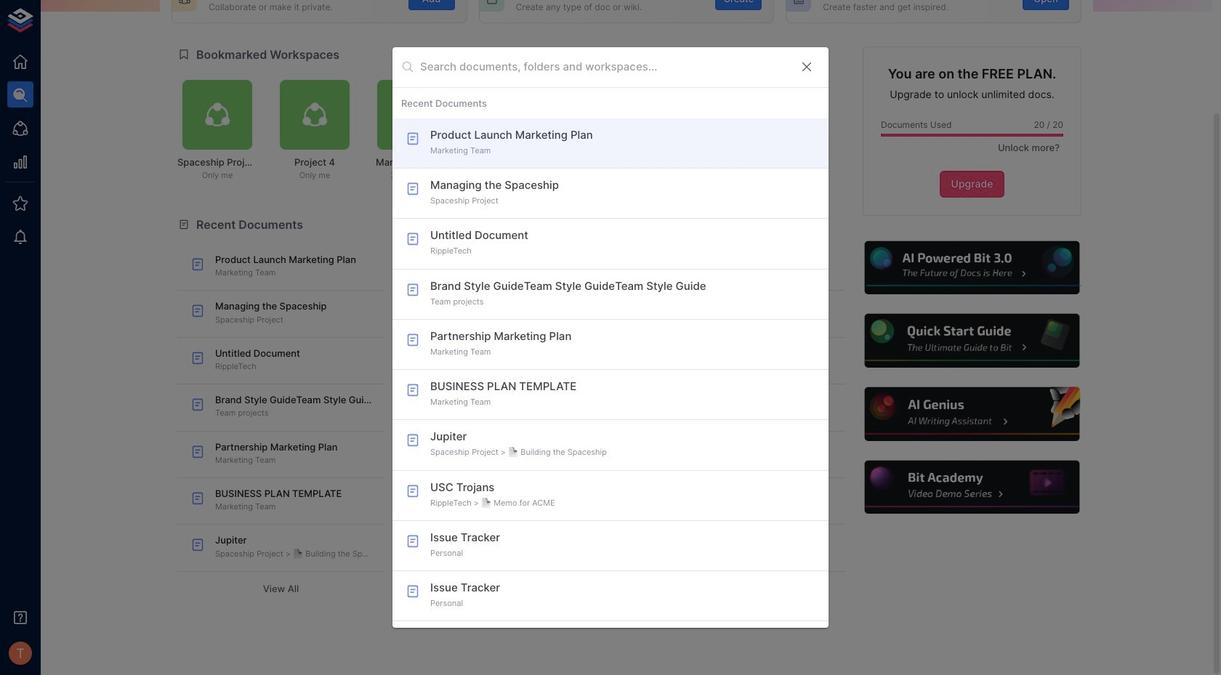 Task type: locate. For each thing, give the bounding box(es) containing it.
2 help image from the top
[[863, 312, 1082, 370]]

dialog
[[393, 47, 829, 628]]

help image
[[863, 239, 1082, 297], [863, 312, 1082, 370], [863, 386, 1082, 443], [863, 459, 1082, 517]]

Search documents, folders and workspaces... text field
[[420, 56, 788, 78]]



Task type: vqa. For each thing, say whether or not it's contained in the screenshot.
third HELP image
yes



Task type: describe. For each thing, give the bounding box(es) containing it.
4 help image from the top
[[863, 459, 1082, 517]]

3 help image from the top
[[863, 386, 1082, 443]]

1 help image from the top
[[863, 239, 1082, 297]]



